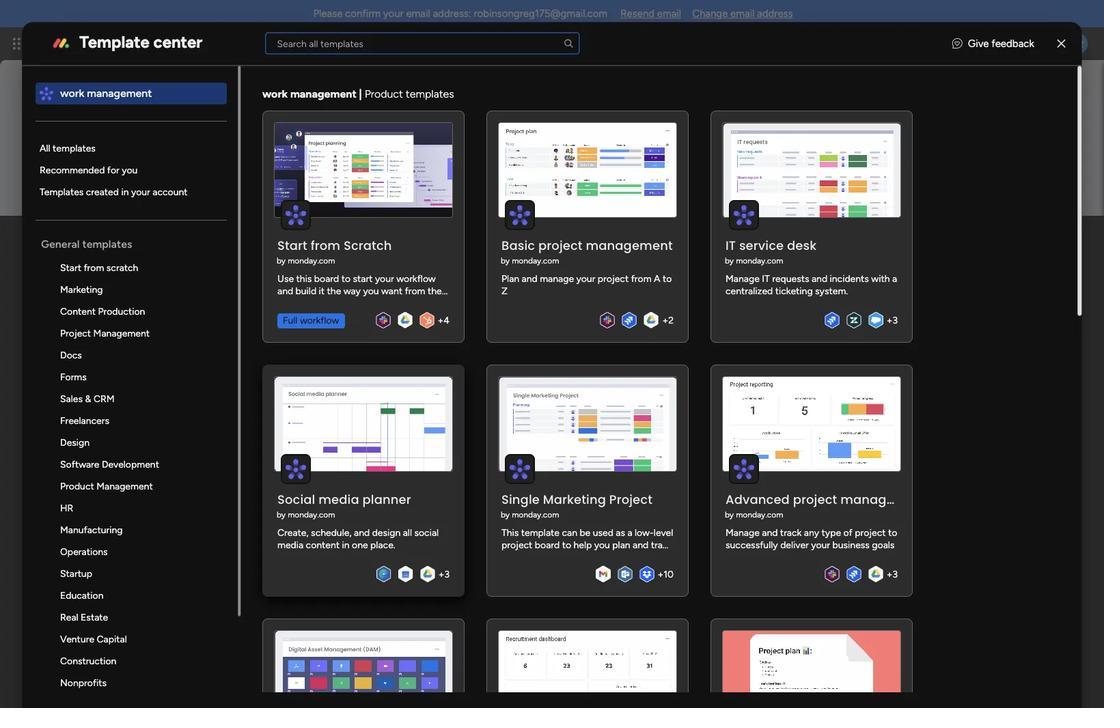 Task type: locate. For each thing, give the bounding box(es) containing it.
2
[[669, 314, 674, 326]]

and inside manage and track any type of project to successfully deliver your business goals
[[762, 527, 778, 539]]

by for single marketing project
[[501, 510, 510, 520]]

list box containing work management
[[36, 66, 241, 709]]

and up one in the left of the page
[[354, 527, 370, 539]]

2 email from the left
[[657, 8, 681, 20]]

your inside plan and manage your project from a to z
[[577, 273, 596, 285]]

work for work management | product templates
[[263, 87, 288, 100]]

1 vertical spatial to
[[889, 527, 898, 539]]

sales & crm
[[60, 393, 115, 405]]

software development
[[60, 459, 159, 470]]

greg robinson image
[[1066, 33, 1088, 55]]

resend email link
[[621, 8, 681, 20]]

monday.com for basic
[[512, 256, 560, 266]]

estate
[[81, 612, 108, 623]]

and right plan
[[522, 273, 538, 285]]

type
[[822, 527, 841, 539]]

add
[[87, 376, 107, 389]]

templates inside 'button'
[[136, 376, 185, 389]]

from for scratch
[[84, 262, 104, 273]]

0 horizontal spatial start
[[60, 262, 82, 273]]

your down you
[[131, 186, 150, 197]]

boards up project management
[[114, 303, 148, 316]]

+ 3 down goals at the right bottom
[[887, 569, 898, 580]]

project
[[539, 237, 583, 254], [598, 273, 629, 285], [793, 491, 838, 508], [855, 527, 886, 539]]

scratch
[[344, 237, 392, 254]]

0 horizontal spatial media
[[278, 540, 304, 551]]

management for product management
[[97, 480, 153, 492]]

resend email
[[621, 8, 681, 20]]

2 horizontal spatial in
[[342, 540, 350, 551]]

workspace
[[216, 341, 276, 356]]

product management
[[60, 480, 153, 492]]

+ for single marketing project
[[658, 569, 664, 580]]

templates created in your account
[[40, 186, 188, 197]]

this
[[193, 341, 213, 356]]

project inside manage and track any type of project to successfully deliver your business goals
[[855, 527, 886, 539]]

by inside single marketing project by monday.com
[[501, 510, 510, 520]]

help image
[[1018, 37, 1032, 51]]

a
[[893, 273, 898, 285]]

monday.com down workspace
[[288, 256, 335, 266]]

start
[[278, 237, 308, 254], [60, 262, 82, 273]]

boards
[[114, 303, 148, 316], [140, 341, 177, 356]]

work down 'monday'
[[60, 86, 85, 99]]

start from scratch
[[60, 262, 139, 273]]

it up centralized
[[762, 273, 770, 285]]

0 vertical spatial start
[[278, 237, 308, 254]]

software
[[60, 459, 100, 470]]

manage and track any type of project to successfully deliver your business goals
[[726, 527, 898, 551]]

start inside work management templates element
[[60, 262, 82, 273]]

3 for management
[[893, 569, 898, 580]]

by for social media planner
[[277, 510, 286, 520]]

full
[[283, 314, 298, 326]]

social
[[278, 491, 316, 508]]

3 email from the left
[[730, 8, 755, 20]]

product inside work management templates element
[[60, 480, 94, 492]]

and up the system.
[[812, 273, 828, 285]]

by inside social media planner by monday.com
[[277, 510, 286, 520]]

from down general templates
[[84, 262, 104, 273]]

2 horizontal spatial email
[[730, 8, 755, 20]]

1 horizontal spatial it
[[762, 273, 770, 285]]

email for resend email
[[657, 8, 681, 20]]

0 horizontal spatial product
[[60, 480, 94, 492]]

product
[[365, 87, 403, 100], [60, 480, 94, 492]]

marketing inside single marketing project by monday.com
[[543, 491, 606, 508]]

a
[[654, 273, 661, 285]]

to up goals at the right bottom
[[889, 527, 898, 539]]

0 vertical spatial project
[[60, 327, 91, 339]]

email right resend
[[657, 8, 681, 20]]

1 vertical spatial start
[[60, 262, 82, 273]]

and
[[522, 273, 538, 285], [812, 273, 828, 285], [354, 527, 370, 539], [762, 527, 778, 539]]

your down basic project management by monday.com
[[577, 273, 596, 285]]

2 vertical spatial in
[[342, 540, 350, 551]]

1 email from the left
[[406, 8, 430, 20]]

to right the a
[[663, 273, 672, 285]]

New Workspace field
[[156, 221, 914, 252]]

1 vertical spatial in
[[180, 341, 190, 356]]

to inside manage and track any type of project to successfully deliver your business goals
[[889, 527, 898, 539]]

1 horizontal spatial email
[[657, 8, 681, 20]]

by for it service desk
[[725, 256, 734, 266]]

templates down you have 0 boards in this workspace
[[136, 376, 185, 389]]

monday.com inside it service desk by monday.com
[[736, 256, 784, 266]]

business
[[833, 540, 870, 551]]

project up the any
[[793, 491, 838, 508]]

search everything image
[[988, 37, 1002, 51]]

capital
[[97, 633, 127, 645]]

by up plan
[[501, 256, 510, 266]]

from up crm
[[110, 376, 133, 389]]

email right change
[[730, 8, 755, 20]]

1 vertical spatial media
[[278, 540, 304, 551]]

0 vertical spatial media
[[319, 491, 359, 508]]

v2 user feedback image
[[952, 36, 963, 51]]

monday.com for social
[[288, 510, 335, 520]]

see plans button
[[221, 33, 286, 54]]

by
[[277, 256, 286, 266], [501, 256, 510, 266], [725, 256, 734, 266], [277, 510, 286, 520], [501, 510, 510, 520], [725, 510, 734, 520]]

3
[[893, 314, 898, 326], [445, 569, 450, 580], [893, 569, 898, 580]]

templates down the "search all templates" search box
[[406, 87, 454, 100]]

project inside plan and manage your project from a to z
[[598, 273, 629, 285]]

manage up centralized
[[726, 273, 760, 285]]

1 horizontal spatial marketing
[[543, 491, 606, 508]]

0 horizontal spatial project
[[60, 327, 91, 339]]

of
[[844, 527, 853, 539]]

templates up start from scratch
[[83, 237, 132, 250]]

list box
[[36, 66, 241, 709]]

1 horizontal spatial product
[[365, 87, 403, 100]]

and left track
[[762, 527, 778, 539]]

planner
[[363, 491, 411, 508]]

monday.com inside start from scratch by monday.com
[[288, 256, 335, 266]]

0 vertical spatial to
[[663, 273, 672, 285]]

search image
[[563, 38, 574, 49]]

0 vertical spatial in
[[121, 186, 129, 197]]

1 horizontal spatial project
[[610, 491, 653, 508]]

Search all templates search field
[[265, 32, 580, 54]]

in left this
[[180, 341, 190, 356]]

1 vertical spatial management
[[97, 480, 153, 492]]

0 horizontal spatial email
[[406, 8, 430, 20]]

in left one in the left of the page
[[342, 540, 350, 551]]

management
[[94, 327, 150, 339], [97, 480, 153, 492]]

with
[[872, 273, 890, 285]]

production
[[98, 305, 145, 317]]

in down you
[[121, 186, 129, 197]]

by down "social"
[[277, 510, 286, 520]]

0 horizontal spatial work
[[60, 86, 85, 99]]

0 vertical spatial product
[[365, 87, 403, 100]]

all
[[403, 527, 412, 539]]

+ 3 for planner
[[439, 569, 450, 580]]

by for start from scratch
[[277, 256, 286, 266]]

docs
[[60, 349, 82, 361]]

by inside advanced project management by monday.com
[[725, 510, 734, 520]]

by down workspace
[[277, 256, 286, 266]]

boards right 0
[[140, 341, 177, 356]]

from for scratch
[[311, 237, 341, 254]]

manage inside manage it requests and incidents with a centralized ticketing system.
[[726, 273, 760, 285]]

templates up recommended
[[53, 142, 96, 154]]

media up 'schedule,'
[[319, 491, 359, 508]]

2 manage from the top
[[726, 527, 760, 539]]

1 vertical spatial it
[[762, 273, 770, 285]]

+ 3 for desk
[[887, 314, 898, 326]]

0 horizontal spatial marketing
[[60, 284, 103, 295]]

project down basic project management by monday.com
[[598, 273, 629, 285]]

10
[[664, 569, 674, 580]]

manage up successfully
[[726, 527, 760, 539]]

0 horizontal spatial to
[[663, 273, 672, 285]]

marketing up content
[[60, 284, 103, 295]]

0 vertical spatial marketing
[[60, 284, 103, 295]]

0 vertical spatial it
[[726, 237, 736, 254]]

general templates
[[41, 237, 132, 250]]

1 vertical spatial manage
[[726, 527, 760, 539]]

0 vertical spatial management
[[94, 327, 150, 339]]

and inside manage it requests and incidents with a centralized ticketing system.
[[812, 273, 828, 285]]

construction
[[60, 655, 117, 667]]

by up centralized
[[725, 256, 734, 266]]

1 horizontal spatial to
[[889, 527, 898, 539]]

+ for it service desk
[[887, 314, 893, 326]]

venture
[[60, 633, 95, 645]]

management
[[138, 36, 212, 51], [87, 86, 152, 99], [291, 87, 357, 100], [586, 237, 673, 254], [841, 491, 928, 508]]

work
[[110, 36, 135, 51], [60, 86, 85, 99], [263, 87, 288, 100]]

plan and manage your project from a to z
[[502, 273, 672, 297]]

management up have
[[94, 327, 150, 339]]

product right the |
[[365, 87, 403, 100]]

monday.com down basic
[[512, 256, 560, 266]]

workflow
[[300, 314, 339, 326]]

address:
[[433, 8, 471, 20]]

1 vertical spatial marketing
[[543, 491, 606, 508]]

0 vertical spatial boards
[[114, 303, 148, 316]]

templates inside explore element
[[53, 142, 96, 154]]

scratch
[[107, 262, 139, 273]]

marketing right single
[[543, 491, 606, 508]]

to inside plan and manage your project from a to z
[[663, 273, 672, 285]]

it
[[726, 237, 736, 254], [762, 273, 770, 285]]

work down plans
[[263, 87, 288, 100]]

management inside basic project management by monday.com
[[586, 237, 673, 254]]

start from scratch by monday.com
[[277, 237, 392, 266]]

by inside basic project management by monday.com
[[501, 256, 510, 266]]

create,
[[278, 527, 309, 539]]

monday.com down service
[[736, 256, 784, 266]]

email
[[406, 8, 430, 20], [657, 8, 681, 20], [730, 8, 755, 20]]

change email address link
[[692, 8, 793, 20]]

close image
[[1058, 38, 1066, 49]]

1 vertical spatial project
[[610, 491, 653, 508]]

manage for it
[[726, 273, 760, 285]]

manage
[[540, 273, 574, 285]]

2 horizontal spatial work
[[263, 87, 288, 100]]

+
[[438, 314, 444, 326], [663, 314, 669, 326], [887, 314, 893, 326], [439, 569, 445, 580], [658, 569, 664, 580], [887, 569, 893, 580]]

to
[[663, 273, 672, 285], [889, 527, 898, 539]]

product down the software
[[60, 480, 94, 492]]

3 for desk
[[893, 314, 898, 326]]

monday.com inside single marketing project by monday.com
[[512, 510, 560, 520]]

0 horizontal spatial in
[[121, 186, 129, 197]]

0 vertical spatial manage
[[726, 273, 760, 285]]

work right 'monday'
[[110, 36, 135, 51]]

ticketing
[[776, 285, 813, 297]]

work management
[[60, 86, 152, 99]]

your down the any
[[811, 540, 831, 551]]

by down single
[[501, 510, 510, 520]]

permissions
[[226, 303, 284, 316]]

start inside start from scratch by monday.com
[[278, 237, 308, 254]]

from left the a
[[631, 273, 652, 285]]

manage for advanced
[[726, 527, 760, 539]]

+ for social media planner
[[439, 569, 445, 580]]

from left scratch
[[311, 237, 341, 254]]

advanced project management by monday.com
[[725, 491, 928, 520]]

by inside it service desk by monday.com
[[725, 256, 734, 266]]

from inside work management templates element
[[84, 262, 104, 273]]

from inside 'button'
[[110, 376, 133, 389]]

schedule,
[[311, 527, 352, 539]]

monday.com down single
[[512, 510, 560, 520]]

one
[[352, 540, 368, 551]]

successfully
[[726, 540, 778, 551]]

+ 3 down a
[[887, 314, 898, 326]]

from inside plan and manage your project from a to z
[[631, 273, 652, 285]]

to for advanced project management
[[889, 527, 898, 539]]

you
[[76, 341, 97, 356]]

social
[[415, 527, 439, 539]]

project up manage
[[539, 237, 583, 254]]

from inside start from scratch by monday.com
[[311, 237, 341, 254]]

templates inside heading
[[83, 237, 132, 250]]

by for basic project management
[[501, 256, 510, 266]]

1 horizontal spatial media
[[319, 491, 359, 508]]

monday.com down "social"
[[288, 510, 335, 520]]

+ for basic project management
[[663, 314, 669, 326]]

monday.com inside basic project management by monday.com
[[512, 256, 560, 266]]

have
[[100, 341, 126, 356]]

project inside advanced project management by monday.com
[[793, 491, 838, 508]]

by down advanced
[[725, 510, 734, 520]]

email up the "search all templates" search box
[[406, 8, 430, 20]]

media down "create," at left
[[278, 540, 304, 551]]

manage inside manage and track any type of project to successfully deliver your business goals
[[726, 527, 760, 539]]

created
[[86, 186, 119, 197]]

templates
[[406, 87, 454, 100], [53, 142, 96, 154], [83, 237, 132, 250], [136, 376, 185, 389]]

+ 3
[[887, 314, 898, 326], [439, 569, 450, 580], [887, 569, 898, 580]]

+ 3 down social
[[439, 569, 450, 580]]

content
[[306, 540, 340, 551]]

it left service
[[726, 237, 736, 254]]

from
[[311, 237, 341, 254], [84, 262, 104, 273], [631, 273, 652, 285], [110, 376, 133, 389]]

1 horizontal spatial work
[[110, 36, 135, 51]]

monday.com inside advanced project management by monday.com
[[736, 510, 784, 520]]

basic project management by monday.com
[[501, 237, 673, 266]]

1 horizontal spatial start
[[278, 237, 308, 254]]

monday.com down advanced
[[736, 510, 784, 520]]

by inside start from scratch by monday.com
[[277, 256, 286, 266]]

management down development
[[97, 480, 153, 492]]

monday.com inside social media planner by monday.com
[[288, 510, 335, 520]]

management inside advanced project management by monday.com
[[841, 491, 928, 508]]

1 vertical spatial product
[[60, 480, 94, 492]]

1 manage from the top
[[726, 273, 760, 285]]

your right confirm
[[383, 8, 404, 20]]

0 horizontal spatial it
[[726, 237, 736, 254]]

center
[[153, 32, 203, 52]]

monday work management
[[61, 36, 212, 51]]

project up goals at the right bottom
[[855, 527, 886, 539]]

None search field
[[265, 32, 580, 54]]

single
[[502, 491, 540, 508]]



Task type: describe. For each thing, give the bounding box(es) containing it.
work for work management
[[60, 86, 85, 99]]

centralized
[[726, 285, 773, 297]]

plan
[[502, 273, 520, 285]]

design
[[60, 437, 90, 448]]

forms
[[60, 371, 87, 383]]

see plans
[[239, 38, 280, 49]]

account
[[153, 186, 188, 197]]

&
[[85, 393, 91, 405]]

give feedback
[[968, 37, 1034, 49]]

project inside basic project management by monday.com
[[539, 237, 583, 254]]

it inside manage it requests and incidents with a centralized ticketing system.
[[762, 273, 770, 285]]

+ 3 for management
[[887, 569, 898, 580]]

work management templates element
[[36, 257, 238, 709]]

and inside plan and manage your project from a to z
[[522, 273, 538, 285]]

real estate
[[60, 612, 108, 623]]

apps image
[[955, 37, 968, 51]]

education
[[60, 590, 104, 601]]

start for scratch
[[60, 262, 82, 273]]

start for scratch
[[278, 237, 308, 254]]

management for advanced
[[841, 491, 928, 508]]

4
[[444, 314, 450, 326]]

project inside single marketing project by monday.com
[[610, 491, 653, 508]]

by for advanced project management
[[725, 510, 734, 520]]

+ 4
[[438, 314, 450, 326]]

monday.com for it
[[736, 256, 784, 266]]

in inside explore element
[[121, 186, 129, 197]]

project inside work management templates element
[[60, 327, 91, 339]]

management for monday
[[138, 36, 212, 51]]

email for change email address
[[730, 8, 755, 20]]

confirm
[[345, 8, 381, 20]]

1 vertical spatial boards
[[140, 341, 177, 356]]

management for basic
[[586, 237, 673, 254]]

track
[[780, 527, 802, 539]]

add from templates button
[[76, 369, 196, 396]]

give
[[968, 37, 989, 49]]

manufacturing
[[60, 524, 123, 536]]

desk
[[787, 237, 817, 254]]

requests
[[773, 273, 810, 285]]

project management
[[60, 327, 150, 339]]

new
[[160, 221, 206, 252]]

+ 10
[[658, 569, 674, 580]]

explore element
[[36, 137, 238, 203]]

management inside list box
[[87, 86, 152, 99]]

social media planner by monday.com
[[277, 491, 411, 520]]

1 horizontal spatial in
[[180, 341, 190, 356]]

full workflow
[[283, 314, 339, 326]]

for
[[107, 164, 120, 176]]

venture capital
[[60, 633, 127, 645]]

general
[[41, 237, 80, 250]]

give feedback link
[[952, 36, 1034, 51]]

general templates heading
[[41, 236, 238, 251]]

|
[[359, 87, 362, 100]]

+ for advanced project management
[[887, 569, 893, 580]]

advanced
[[726, 491, 790, 508]]

resend
[[621, 8, 655, 20]]

recommended
[[40, 164, 105, 176]]

goals
[[872, 540, 895, 551]]

single marketing project by monday.com
[[501, 491, 653, 520]]

your inside manage and track any type of project to successfully deliver your business goals
[[811, 540, 831, 551]]

place.
[[371, 540, 396, 551]]

any
[[804, 527, 820, 539]]

recent
[[77, 303, 111, 316]]

it inside it service desk by monday.com
[[726, 237, 736, 254]]

sales
[[60, 393, 83, 405]]

and inside create, schedule, and design all social media content in one place.
[[354, 527, 370, 539]]

see
[[239, 38, 255, 49]]

marketing inside work management templates element
[[60, 284, 103, 295]]

select product image
[[12, 37, 26, 51]]

all templates
[[40, 142, 96, 154]]

media inside social media planner by monday.com
[[319, 491, 359, 508]]

development
[[102, 459, 159, 470]]

address
[[757, 8, 793, 20]]

basic
[[502, 237, 535, 254]]

media inside create, schedule, and design all social media content in one place.
[[278, 540, 304, 551]]

monday.com for advanced
[[736, 510, 784, 520]]

change
[[692, 8, 728, 20]]

content production
[[60, 305, 145, 317]]

from for templates
[[110, 376, 133, 389]]

real
[[60, 612, 79, 623]]

monday
[[61, 36, 108, 51]]

template center
[[79, 32, 203, 52]]

monday.com for start
[[288, 256, 335, 266]]

in inside create, schedule, and design all social media content in one place.
[[342, 540, 350, 551]]

change email address
[[692, 8, 793, 20]]

service
[[739, 237, 784, 254]]

z
[[502, 285, 508, 297]]

startup
[[60, 568, 93, 579]]

recommended for you
[[40, 164, 138, 176]]

create, schedule, and design all social media content in one place.
[[278, 527, 439, 551]]

please
[[313, 8, 343, 20]]

operations
[[60, 546, 108, 558]]

description
[[227, 254, 275, 266]]

your inside explore element
[[131, 186, 150, 197]]

+ 2
[[663, 314, 674, 326]]

manage it requests and incidents with a centralized ticketing system.
[[726, 273, 898, 297]]

it service desk by monday.com
[[725, 237, 817, 266]]

3 for planner
[[445, 569, 450, 580]]

description button
[[156, 252, 702, 269]]

management for project management
[[94, 327, 150, 339]]

system.
[[815, 285, 848, 297]]

crm
[[94, 393, 115, 405]]

to for basic project management
[[663, 273, 672, 285]]

template
[[79, 32, 150, 52]]

you have 0 boards in this workspace
[[76, 341, 276, 356]]

add from templates
[[87, 376, 185, 389]]

monday.com for single
[[512, 510, 560, 520]]

content
[[60, 305, 96, 317]]

please confirm your email address: robinsongreg175@gmail.com
[[313, 8, 608, 20]]

recent boards
[[77, 303, 148, 316]]

feedback
[[992, 37, 1034, 49]]



Task type: vqa. For each thing, say whether or not it's contained in the screenshot.
New Group Status field
no



